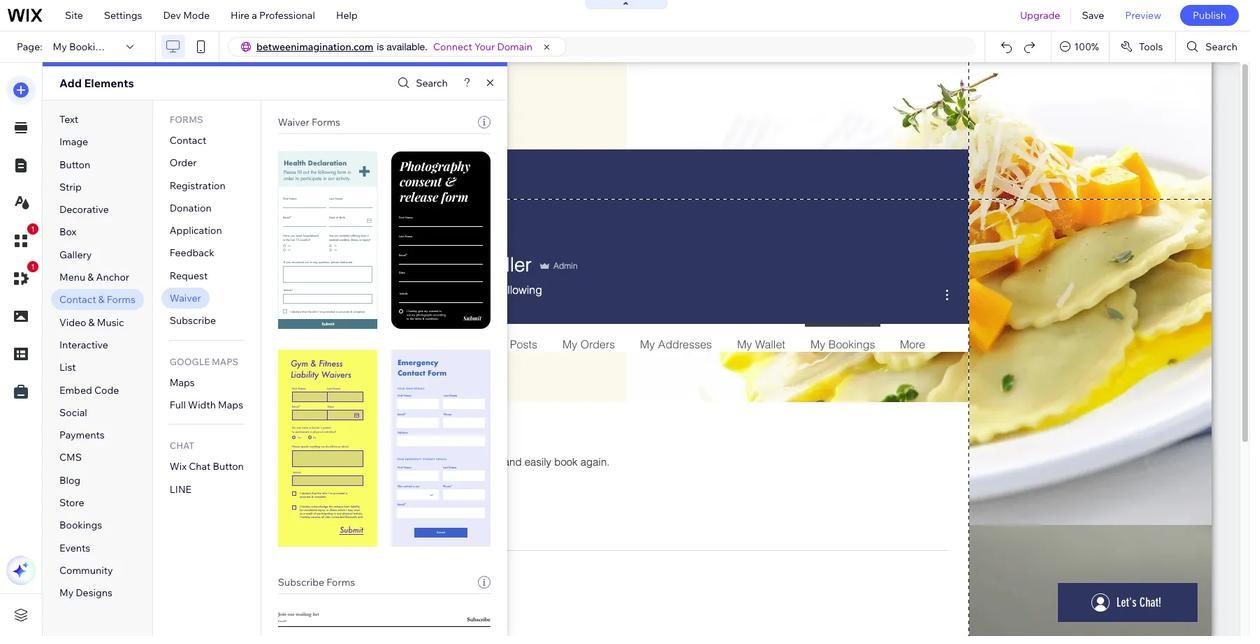 Task type: locate. For each thing, give the bounding box(es) containing it.
bookings down site
[[69, 41, 112, 53]]

payments
[[59, 429, 105, 442]]

chat up wix
[[170, 441, 194, 452]]

& for video
[[88, 316, 95, 329]]

1 vertical spatial subscribe
[[278, 577, 324, 589]]

0 vertical spatial 1
[[31, 225, 35, 233]]

1 1 button from the top
[[6, 224, 38, 256]]

maps down google
[[170, 377, 195, 389]]

2 1 from the top
[[31, 263, 35, 271]]

subscribe forms
[[278, 577, 355, 589]]

&
[[88, 271, 94, 284], [98, 294, 105, 306], [88, 316, 95, 329]]

contact for contact
[[170, 134, 206, 147]]

1 vertical spatial maps
[[170, 377, 195, 389]]

1 button
[[6, 224, 38, 256], [6, 261, 38, 294]]

waiver
[[278, 116, 310, 129], [170, 292, 201, 305]]

1 vertical spatial waiver
[[170, 292, 201, 305]]

1 vertical spatial 1
[[31, 263, 35, 271]]

community
[[59, 565, 113, 577]]

100% button
[[1052, 31, 1109, 62]]

my bookings
[[53, 41, 112, 53]]

settings
[[104, 9, 142, 22]]

donation
[[170, 202, 212, 215]]

music
[[97, 316, 124, 329]]

0 vertical spatial waiver
[[278, 116, 310, 129]]

0 horizontal spatial search
[[416, 77, 448, 89]]

100%
[[1075, 41, 1099, 53]]

feedback
[[170, 247, 215, 260]]

1 vertical spatial my
[[59, 587, 74, 600]]

width
[[188, 399, 216, 412]]

events
[[59, 542, 90, 555]]

hire
[[231, 9, 250, 22]]

add
[[59, 76, 82, 90]]

search down the publish button
[[1206, 41, 1238, 53]]

0 horizontal spatial search button
[[394, 73, 448, 93]]

button
[[59, 158, 90, 171], [213, 461, 244, 473]]

1 vertical spatial search
[[416, 77, 448, 89]]

subscribe
[[170, 315, 216, 327], [278, 577, 324, 589]]

subscribe for subscribe
[[170, 315, 216, 327]]

bookings up events
[[59, 520, 102, 532]]

1 horizontal spatial search button
[[1177, 31, 1251, 62]]

line
[[170, 483, 192, 496]]

0 vertical spatial subscribe
[[170, 315, 216, 327]]

professional
[[259, 9, 315, 22]]

maps right 'width'
[[218, 399, 243, 412]]

chat
[[170, 441, 194, 452], [189, 461, 211, 473]]

1 horizontal spatial contact
[[170, 134, 206, 147]]

1 horizontal spatial subscribe
[[278, 577, 324, 589]]

video
[[59, 316, 86, 329]]

1 button left menu
[[6, 261, 38, 294]]

& down menu & anchor
[[98, 294, 105, 306]]

1 vertical spatial bookings
[[59, 520, 102, 532]]

my
[[53, 41, 67, 53], [59, 587, 74, 600]]

0 horizontal spatial waiver
[[170, 292, 201, 305]]

publish button
[[1181, 5, 1239, 26]]

my left "designs"
[[59, 587, 74, 600]]

0 horizontal spatial contact
[[59, 294, 96, 306]]

contact up order
[[170, 134, 206, 147]]

my for my bookings
[[53, 41, 67, 53]]

maps right google
[[212, 356, 238, 367]]

& right the video
[[88, 316, 95, 329]]

0 vertical spatial my
[[53, 41, 67, 53]]

search button down available.
[[394, 73, 448, 93]]

1 button left box
[[6, 224, 38, 256]]

connect
[[433, 41, 472, 53]]

search down the connect at the left top of the page
[[416, 77, 448, 89]]

save
[[1082, 9, 1105, 22]]

your
[[475, 41, 495, 53]]

1 vertical spatial button
[[213, 461, 244, 473]]

1 vertical spatial search button
[[394, 73, 448, 93]]

0 vertical spatial &
[[88, 271, 94, 284]]

0 vertical spatial contact
[[170, 134, 206, 147]]

chat right wix
[[189, 461, 211, 473]]

button down image
[[59, 158, 90, 171]]

search button down publish
[[1177, 31, 1251, 62]]

subscribe for subscribe forms
[[278, 577, 324, 589]]

1
[[31, 225, 35, 233], [31, 263, 35, 271]]

& right menu
[[88, 271, 94, 284]]

contact
[[170, 134, 206, 147], [59, 294, 96, 306]]

search button
[[1177, 31, 1251, 62], [394, 73, 448, 93]]

video & music
[[59, 316, 124, 329]]

0 vertical spatial search button
[[1177, 31, 1251, 62]]

strip
[[59, 181, 82, 194]]

1 vertical spatial 1 button
[[6, 261, 38, 294]]

1 vertical spatial &
[[98, 294, 105, 306]]

1 for 2nd 1 button from the top
[[31, 263, 35, 271]]

menu & anchor
[[59, 271, 129, 284]]

1 horizontal spatial search
[[1206, 41, 1238, 53]]

waiver for waiver forms
[[278, 116, 310, 129]]

preview
[[1126, 9, 1162, 22]]

registration
[[170, 179, 226, 192]]

wix
[[170, 461, 187, 473]]

google maps
[[170, 356, 238, 367]]

contact up the video
[[59, 294, 96, 306]]

full width maps
[[170, 399, 243, 412]]

forms
[[170, 114, 203, 125], [312, 116, 340, 129], [107, 294, 135, 306], [327, 577, 355, 589]]

0 horizontal spatial subscribe
[[170, 315, 216, 327]]

0 horizontal spatial button
[[59, 158, 90, 171]]

button right wix
[[213, 461, 244, 473]]

blog
[[59, 474, 80, 487]]

available.
[[387, 41, 428, 52]]

search
[[1206, 41, 1238, 53], [416, 77, 448, 89]]

0 vertical spatial 1 button
[[6, 224, 38, 256]]

2 vertical spatial &
[[88, 316, 95, 329]]

bookings
[[69, 41, 112, 53], [59, 520, 102, 532]]

wix chat button
[[170, 461, 244, 473]]

my down site
[[53, 41, 67, 53]]

1 1 from the top
[[31, 225, 35, 233]]

domain
[[497, 41, 533, 53]]

1 horizontal spatial waiver
[[278, 116, 310, 129]]

a
[[252, 9, 257, 22]]

cms
[[59, 452, 82, 464]]

help
[[336, 9, 358, 22]]

0 vertical spatial search
[[1206, 41, 1238, 53]]

maps
[[212, 356, 238, 367], [170, 377, 195, 389], [218, 399, 243, 412]]

1 vertical spatial contact
[[59, 294, 96, 306]]



Task type: vqa. For each thing, say whether or not it's contained in the screenshot.
"(px)"
no



Task type: describe. For each thing, give the bounding box(es) containing it.
google
[[170, 356, 210, 367]]

decorative
[[59, 204, 109, 216]]

publish
[[1193, 9, 1227, 22]]

gallery
[[59, 249, 92, 261]]

2 vertical spatial maps
[[218, 399, 243, 412]]

2 1 button from the top
[[6, 261, 38, 294]]

my for my designs
[[59, 587, 74, 600]]

code
[[94, 384, 119, 397]]

dev
[[163, 9, 181, 22]]

0 vertical spatial bookings
[[69, 41, 112, 53]]

1 horizontal spatial button
[[213, 461, 244, 473]]

embed code
[[59, 384, 119, 397]]

tools button
[[1110, 31, 1176, 62]]

waiver for waiver
[[170, 292, 201, 305]]

text
[[59, 113, 78, 126]]

elements
[[84, 76, 134, 90]]

site
[[65, 9, 83, 22]]

upgrade
[[1021, 9, 1061, 22]]

0 vertical spatial chat
[[170, 441, 194, 452]]

list
[[59, 362, 76, 374]]

embed
[[59, 384, 92, 397]]

full
[[170, 399, 186, 412]]

add elements
[[59, 76, 134, 90]]

1 vertical spatial chat
[[189, 461, 211, 473]]

hire a professional
[[231, 9, 315, 22]]

& for contact
[[98, 294, 105, 306]]

0 vertical spatial maps
[[212, 356, 238, 367]]

social
[[59, 407, 87, 419]]

interactive
[[59, 339, 108, 352]]

0 vertical spatial button
[[59, 158, 90, 171]]

tools
[[1139, 41, 1163, 53]]

& for menu
[[88, 271, 94, 284]]

waiver forms
[[278, 116, 340, 129]]

1 for 2nd 1 button from the bottom of the page
[[31, 225, 35, 233]]

is available. connect your domain
[[377, 41, 533, 53]]

box
[[59, 226, 76, 239]]

mode
[[183, 9, 210, 22]]

menu
[[59, 271, 85, 284]]

dev mode
[[163, 9, 210, 22]]

betweenimagination.com
[[257, 41, 374, 53]]

preview button
[[1115, 0, 1172, 31]]

application
[[170, 225, 222, 237]]

order
[[170, 157, 197, 169]]

store
[[59, 497, 84, 510]]

my designs
[[59, 587, 112, 600]]

contact for contact & forms
[[59, 294, 96, 306]]

is
[[377, 41, 384, 52]]

save button
[[1072, 0, 1115, 31]]

request
[[170, 270, 208, 282]]

contact & forms
[[59, 294, 135, 306]]

designs
[[76, 587, 112, 600]]

image
[[59, 136, 88, 148]]

anchor
[[96, 271, 129, 284]]



